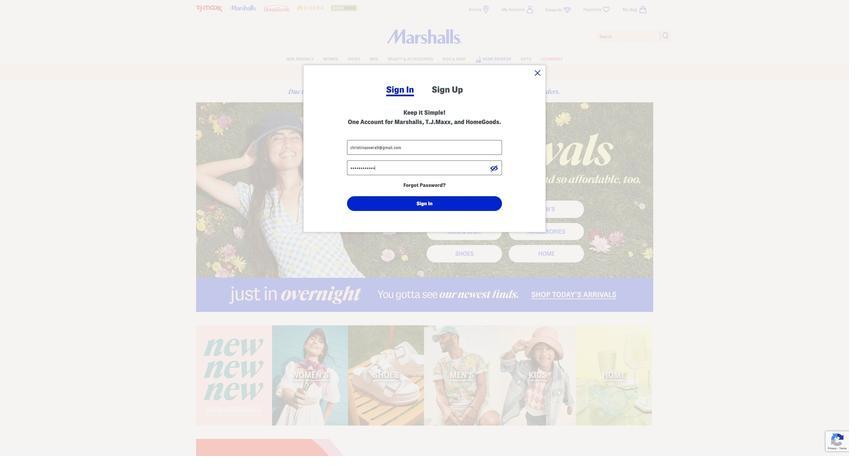 Task type: describe. For each thing, give the bounding box(es) containing it.
homegoods.com image
[[264, 5, 291, 11]]

Password password field
[[347, 161, 503, 176]]

email address email field
[[347, 140, 503, 155]]

the big clearance event! winter savings:  ... than regular department & specialty store prices* image
[[196, 440, 654, 457]]



Task type: vqa. For each thing, say whether or not it's contained in the screenshot.
new arrivals. Our latest drop is better than ever Ã¢ÂÂ and so affordable, too. image
yes



Task type: locate. For each thing, give the bounding box(es) containing it.
sierra.com image
[[298, 5, 324, 10]]

homesense.com image
[[331, 5, 358, 11]]

menu bar
[[196, 53, 654, 65]]

Search text field
[[595, 29, 674, 43]]

close dialog element
[[535, 70, 541, 76]]

banner
[[0, 0, 850, 80]]

tjmaxx.com image
[[196, 5, 223, 12]]

marquee
[[0, 67, 850, 80]]

just in overnight. you've gotta see our newest finds. image
[[196, 278, 654, 312]]

dialog
[[304, 65, 850, 453]]

marshalls.com image
[[230, 5, 257, 11]]

main content
[[196, 81, 654, 457]]

None submit
[[663, 32, 670, 39], [347, 197, 503, 211], [663, 32, 670, 39], [347, 197, 503, 211]]

new arrivals. our latest drop is better than ever ã¢ââ and so affordable, too. image
[[196, 103, 654, 278]]

site search search field
[[595, 29, 674, 43]]



